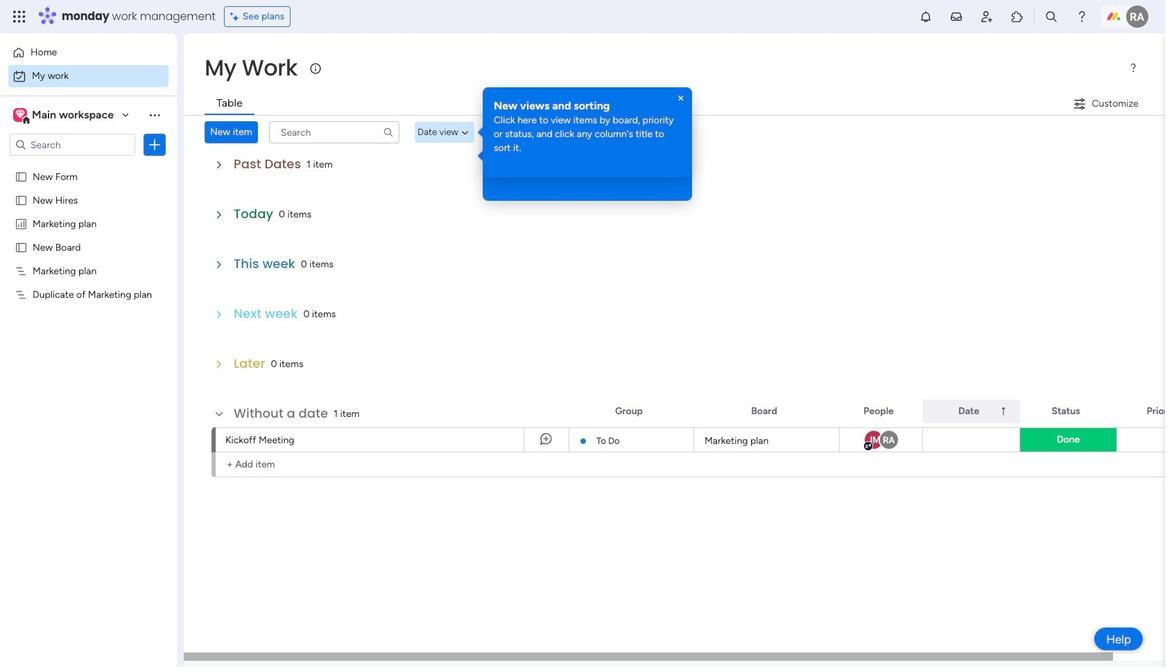 Task type: vqa. For each thing, say whether or not it's contained in the screenshot.
the rightmost MONDAY MARKETPLACE "Icon"
no



Task type: describe. For each thing, give the bounding box(es) containing it.
0 vertical spatial option
[[8, 42, 169, 64]]

1 vertical spatial option
[[8, 65, 169, 87]]

public dashboard image
[[15, 217, 28, 230]]

see plans image
[[230, 9, 243, 24]]

invite members image
[[980, 10, 994, 24]]

sort image
[[998, 406, 1009, 417]]

search everything image
[[1044, 10, 1058, 24]]

heading for close image
[[494, 122, 681, 137]]

heading for close icon
[[494, 98, 681, 114]]

help image
[[1075, 10, 1089, 24]]

workspace image
[[15, 107, 25, 123]]

notifications image
[[919, 10, 933, 24]]

ruby anderson image
[[1126, 6, 1148, 28]]

3 public board image from the top
[[15, 241, 28, 254]]

search image
[[383, 127, 394, 138]]



Task type: locate. For each thing, give the bounding box(es) containing it.
1 heading from the top
[[494, 98, 681, 114]]

monday marketplace image
[[1010, 10, 1024, 24]]

option
[[8, 42, 169, 64], [8, 65, 169, 87], [0, 164, 177, 167]]

Search in workspace field
[[29, 137, 116, 153]]

Filter dashboard by text search field
[[269, 121, 399, 144]]

1 vertical spatial heading
[[494, 122, 681, 137]]

update feed image
[[949, 10, 963, 24]]

2 heading from the top
[[494, 122, 681, 137]]

close image
[[675, 117, 687, 128]]

2 public board image from the top
[[15, 193, 28, 207]]

2 vertical spatial public board image
[[15, 241, 28, 254]]

heading
[[494, 98, 681, 114], [494, 122, 681, 137]]

workspace selection element
[[13, 107, 116, 125]]

workspace options image
[[148, 108, 162, 122]]

tab
[[205, 93, 254, 115]]

select product image
[[12, 10, 26, 24]]

close image
[[675, 93, 687, 104]]

workspace image
[[13, 107, 27, 123]]

menu image
[[1128, 62, 1139, 74]]

2 vertical spatial option
[[0, 164, 177, 167]]

None search field
[[269, 121, 399, 144]]

0 vertical spatial public board image
[[15, 170, 28, 183]]

public board image
[[15, 170, 28, 183], [15, 193, 28, 207], [15, 241, 28, 254]]

1 vertical spatial public board image
[[15, 193, 28, 207]]

column header
[[923, 400, 1020, 424]]

list box
[[0, 162, 177, 493]]

1 public board image from the top
[[15, 170, 28, 183]]

options image
[[148, 138, 162, 152]]

0 vertical spatial heading
[[494, 98, 681, 114]]



